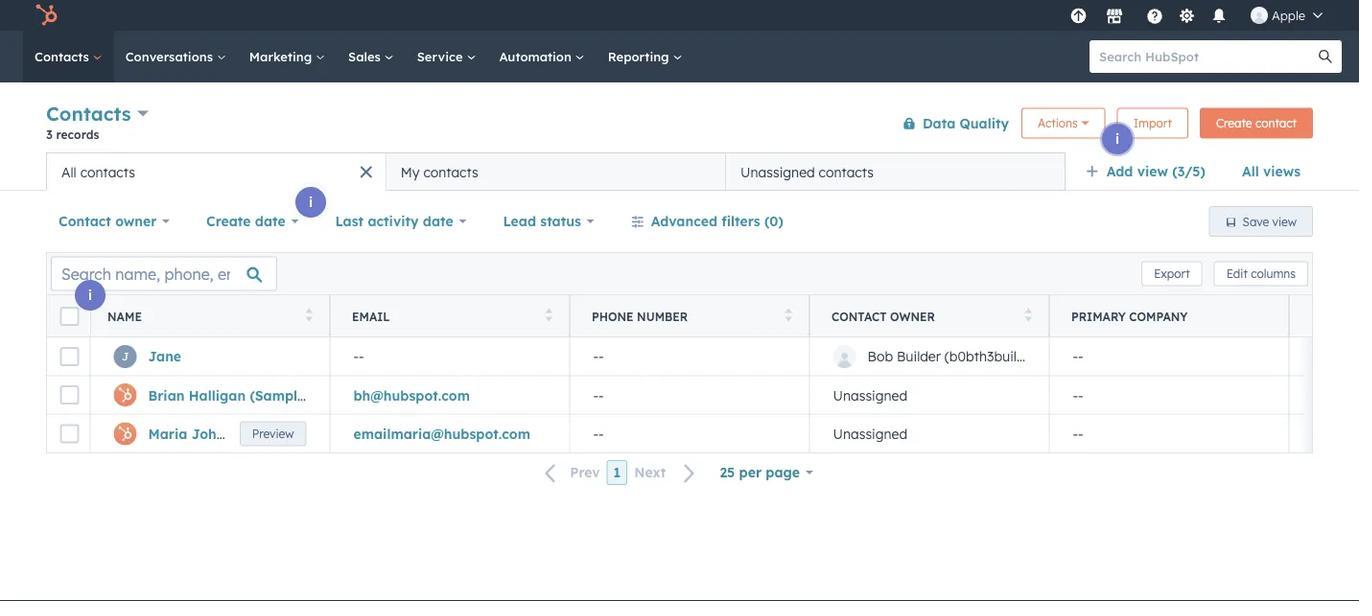 Task type: vqa. For each thing, say whether or not it's contained in the screenshot.
the Account Defaults link
no



Task type: describe. For each thing, give the bounding box(es) containing it.
hubspot image
[[35, 4, 58, 27]]

emailmaria@hubspot.com
[[354, 426, 531, 442]]

advanced
[[651, 213, 718, 230]]

bh@hubspot.com button
[[330, 376, 570, 414]]

save
[[1243, 214, 1270, 229]]

bob
[[868, 348, 893, 365]]

hubspot link
[[23, 4, 72, 27]]

builder
[[897, 348, 941, 365]]

reporting link
[[597, 31, 694, 83]]

unassigned contacts
[[741, 164, 874, 180]]

bob builder image
[[1251, 7, 1268, 24]]

maria johnson (sample contact) link
[[148, 426, 370, 442]]

jane link
[[148, 348, 181, 365]]

brian halligan (sample contact) link
[[148, 387, 367, 404]]

phone
[[592, 309, 634, 324]]

notifications button
[[1203, 0, 1236, 31]]

preview for maria johnson (sample contact)
[[319, 439, 361, 454]]

preview for jane
[[319, 362, 361, 376]]

primary company
[[1072, 309, 1188, 324]]

create contact
[[1217, 116, 1297, 130]]

service
[[417, 48, 467, 64]]

views
[[1264, 163, 1301, 180]]

export
[[1154, 267, 1190, 281]]

primary
[[1072, 309, 1126, 324]]

email
[[352, 309, 390, 324]]

last ac
[[1312, 309, 1360, 324]]

all contacts button
[[46, 153, 386, 191]]

marketing link
[[238, 31, 337, 83]]

0 vertical spatial i
[[1116, 130, 1120, 147]]

name
[[107, 309, 142, 324]]

contact
[[1256, 116, 1297, 130]]

notifications image
[[1211, 9, 1228, 26]]

date inside popup button
[[255, 213, 286, 230]]

1 horizontal spatial i button
[[296, 187, 326, 218]]

next
[[634, 465, 666, 481]]

preview button for jane
[[307, 357, 373, 382]]

actions
[[1038, 116, 1078, 130]]

1 horizontal spatial contact
[[832, 309, 887, 324]]

-- button for bob builder (b0bth3builder2k23@gmail.com) button
[[570, 338, 810, 376]]

create date button
[[194, 202, 311, 241]]

25 per page button
[[708, 454, 826, 492]]

contact) for brian halligan (sample contact)
[[309, 387, 367, 404]]

emailmaria@hubspot.com button
[[330, 414, 570, 453]]

0 vertical spatial contacts
[[35, 48, 93, 64]]

pagination navigation
[[534, 460, 708, 486]]

1
[[614, 464, 621, 481]]

per
[[739, 464, 762, 481]]

actions button
[[1022, 108, 1106, 139]]

bh@hubspot.com link
[[354, 387, 470, 404]]

3
[[46, 127, 53, 142]]

1 press to sort. element from the left
[[306, 308, 313, 325]]

1 press to sort. image from the left
[[306, 308, 313, 322]]

last activity date
[[335, 213, 454, 230]]

data
[[923, 115, 956, 131]]

contacts for unassigned contacts
[[819, 164, 874, 180]]

status
[[540, 213, 581, 230]]

edit
[[1227, 267, 1248, 281]]

prev
[[570, 465, 600, 481]]

help button
[[1139, 0, 1171, 31]]

emailmaria@hubspot.com link
[[354, 426, 531, 442]]

apple
[[1272, 7, 1306, 23]]

press to sort. element for contact owner
[[1025, 308, 1032, 325]]

marketplaces image
[[1106, 9, 1124, 26]]

view for add
[[1138, 163, 1169, 180]]

edit columns
[[1227, 267, 1296, 281]]

press to sort. image
[[1025, 308, 1032, 322]]

next button
[[628, 461, 708, 486]]

filters
[[722, 213, 761, 230]]

automation
[[499, 48, 575, 64]]

create date
[[206, 213, 286, 230]]

search image
[[1319, 50, 1333, 63]]

sales link
[[337, 31, 406, 83]]

import
[[1134, 116, 1172, 130]]

columns
[[1251, 267, 1296, 281]]

maria
[[148, 426, 187, 442]]

service link
[[406, 31, 488, 83]]

all views link
[[1230, 153, 1314, 191]]

1 horizontal spatial owner
[[890, 309, 935, 324]]

press to sort. element for phone number
[[785, 308, 793, 325]]

last for last activity date
[[335, 213, 364, 230]]

bob builder (b0bth3builder2k23@gmail.com) button
[[810, 338, 1151, 376]]

lead status button
[[491, 202, 607, 241]]

unassigned contacts button
[[726, 153, 1066, 191]]

(sample for halligan
[[250, 387, 305, 404]]

all views
[[1242, 163, 1301, 180]]

advanced filters (0) button
[[619, 202, 796, 241]]

view for save
[[1273, 214, 1297, 229]]

company
[[1130, 309, 1188, 324]]

all for all contacts
[[61, 164, 76, 180]]

import button
[[1118, 108, 1189, 139]]

unassigned button for emailmaria@hubspot.com
[[810, 414, 1050, 453]]

my contacts button
[[386, 153, 726, 191]]



Task type: locate. For each thing, give the bounding box(es) containing it.
upgrade link
[[1067, 5, 1091, 25]]

0 horizontal spatial contact owner
[[59, 213, 157, 230]]

ac
[[1344, 309, 1360, 324]]

halligan
[[189, 387, 246, 404]]

1 date from the left
[[255, 213, 286, 230]]

upgrade image
[[1070, 8, 1088, 25]]

1 horizontal spatial last
[[1312, 309, 1341, 324]]

2 date from the left
[[423, 213, 454, 230]]

0 vertical spatial (sample
[[250, 387, 305, 404]]

1 preview from the top
[[319, 362, 361, 376]]

3 contacts from the left
[[819, 164, 874, 180]]

2 preview from the top
[[319, 439, 361, 454]]

data quality
[[923, 115, 1009, 131]]

3 press to sort. image from the left
[[785, 308, 793, 322]]

advanced filters (0)
[[651, 213, 784, 230]]

0 vertical spatial create
[[1217, 116, 1253, 130]]

2 horizontal spatial press to sort. image
[[785, 308, 793, 322]]

create down 'all contacts' 'button'
[[206, 213, 251, 230]]

Search name, phone, email addresses, or company search field
[[51, 257, 277, 291]]

1 vertical spatial last
[[1312, 309, 1341, 324]]

owner up search name, phone, email addresses, or company "search box"
[[115, 213, 157, 230]]

(0)
[[765, 213, 784, 230]]

Search HubSpot search field
[[1090, 40, 1325, 73]]

0 horizontal spatial create
[[206, 213, 251, 230]]

contacts
[[80, 164, 135, 180], [423, 164, 478, 180], [819, 164, 874, 180]]

last left activity
[[335, 213, 364, 230]]

conversations
[[125, 48, 217, 64]]

create left contact
[[1217, 116, 1253, 130]]

2 horizontal spatial i
[[1116, 130, 1120, 147]]

2 press to sort. image from the left
[[545, 308, 553, 322]]

contacts for my contacts
[[423, 164, 478, 180]]

unassigned button
[[810, 376, 1050, 414], [810, 414, 1050, 453]]

create for create contact
[[1217, 116, 1253, 130]]

2 all from the left
[[61, 164, 76, 180]]

last activity date button
[[323, 202, 479, 241]]

i left 'last activity date' 'popup button'
[[309, 194, 313, 211]]

create inside popup button
[[206, 213, 251, 230]]

1 vertical spatial (sample
[[253, 426, 308, 442]]

automation link
[[488, 31, 597, 83]]

date down 'all contacts' 'button'
[[255, 213, 286, 230]]

3 press to sort. element from the left
[[785, 308, 793, 325]]

jane
[[148, 348, 181, 365]]

unassigned button for bh@hubspot.com
[[810, 376, 1050, 414]]

contact owner
[[59, 213, 157, 230], [832, 309, 935, 324]]

i button
[[1102, 124, 1133, 154], [296, 187, 326, 218], [75, 280, 106, 311]]

1 horizontal spatial contact owner
[[832, 309, 935, 324]]

export button
[[1142, 261, 1203, 286]]

1 horizontal spatial date
[[423, 213, 454, 230]]

i
[[1116, 130, 1120, 147], [309, 194, 313, 211], [88, 287, 92, 304]]

1 vertical spatial contact owner
[[832, 309, 935, 324]]

1 horizontal spatial i
[[309, 194, 313, 211]]

i button left name
[[75, 280, 106, 311]]

1 vertical spatial preview button
[[307, 434, 373, 459]]

save view button
[[1209, 206, 1314, 237]]

preview button down email
[[307, 357, 373, 382]]

date inside 'popup button'
[[423, 213, 454, 230]]

contacts link
[[23, 31, 114, 83]]

0 horizontal spatial view
[[1138, 163, 1169, 180]]

contact inside popup button
[[59, 213, 111, 230]]

activity
[[368, 213, 419, 230]]

1 vertical spatial contact
[[832, 309, 887, 324]]

data quality button
[[890, 104, 1010, 142]]

view right add
[[1138, 163, 1169, 180]]

phone number
[[592, 309, 688, 324]]

apple menu
[[1065, 0, 1337, 31]]

last inside 'popup button'
[[335, 213, 364, 230]]

all down 3 records
[[61, 164, 76, 180]]

press to sort. image for email
[[545, 308, 553, 322]]

2 preview button from the top
[[307, 434, 373, 459]]

3 records
[[46, 127, 99, 142]]

(sample down brian halligan (sample contact) link
[[253, 426, 308, 442]]

0 vertical spatial contact
[[59, 213, 111, 230]]

lead
[[503, 213, 536, 230]]

contacts inside 'button'
[[80, 164, 135, 180]]

preview button for maria johnson (sample contact)
[[307, 434, 373, 459]]

preview down bh@hubspot.com
[[319, 439, 361, 454]]

preview button down bh@hubspot.com
[[307, 434, 373, 459]]

2 press to sort. element from the left
[[545, 308, 553, 325]]

last left "ac"
[[1312, 309, 1341, 324]]

2 contacts from the left
[[423, 164, 478, 180]]

all contacts
[[61, 164, 135, 180]]

0 vertical spatial last
[[335, 213, 364, 230]]

brian
[[148, 387, 185, 404]]

unassigned for bh@hubspot.com
[[833, 387, 908, 404]]

date
[[255, 213, 286, 230], [423, 213, 454, 230]]

edit columns button
[[1214, 261, 1309, 286]]

i button up add
[[1102, 124, 1133, 154]]

1 vertical spatial contacts
[[46, 102, 131, 126]]

1 vertical spatial unassigned
[[833, 387, 908, 404]]

1 unassigned button from the top
[[810, 376, 1050, 414]]

1 vertical spatial preview
[[319, 439, 361, 454]]

bob builder (b0bth3builder2k23@gmail.com)
[[868, 348, 1151, 365]]

2 horizontal spatial contacts
[[819, 164, 874, 180]]

0 vertical spatial i button
[[1102, 124, 1133, 154]]

(3/5)
[[1173, 163, 1206, 180]]

1 vertical spatial view
[[1273, 214, 1297, 229]]

contacts button
[[46, 100, 149, 128]]

contact) down email
[[309, 387, 367, 404]]

contacts for all contacts
[[80, 164, 135, 180]]

0 horizontal spatial press to sort. image
[[306, 308, 313, 322]]

johnson
[[192, 426, 248, 442]]

create
[[1217, 116, 1253, 130], [206, 213, 251, 230]]

marketing
[[249, 48, 316, 64]]

create contact button
[[1200, 108, 1314, 139]]

marketplaces button
[[1095, 0, 1135, 31]]

unassigned
[[741, 164, 815, 180], [833, 387, 908, 404], [833, 426, 908, 442]]

(sample for johnson
[[253, 426, 308, 442]]

primary company column header
[[1050, 296, 1290, 338]]

25 per page
[[720, 464, 800, 481]]

maria johnson (sample contact)
[[148, 426, 370, 442]]

my contacts
[[401, 164, 478, 180]]

page
[[766, 464, 800, 481]]

create for create date
[[206, 213, 251, 230]]

1 horizontal spatial press to sort. image
[[545, 308, 553, 322]]

1 vertical spatial i
[[309, 194, 313, 211]]

1 vertical spatial owner
[[890, 309, 935, 324]]

(sample
[[250, 387, 305, 404], [253, 426, 308, 442]]

1 horizontal spatial all
[[1242, 163, 1260, 180]]

all for all views
[[1242, 163, 1260, 180]]

unassigned inside button
[[741, 164, 815, 180]]

0 horizontal spatial i
[[88, 287, 92, 304]]

my
[[401, 164, 420, 180]]

0 vertical spatial contact)
[[309, 387, 367, 404]]

1 button
[[607, 461, 628, 485]]

all inside 'button'
[[61, 164, 76, 180]]

settings image
[[1179, 8, 1196, 25]]

add
[[1107, 163, 1134, 180]]

add view (3/5) button
[[1073, 153, 1230, 191]]

contact up bob
[[832, 309, 887, 324]]

0 horizontal spatial owner
[[115, 213, 157, 230]]

contact) for maria johnson (sample contact)
[[312, 426, 370, 442]]

2 horizontal spatial i button
[[1102, 124, 1133, 154]]

0 vertical spatial preview
[[319, 362, 361, 376]]

owner up builder
[[890, 309, 935, 324]]

-- button for bh@hubspot.com unassigned button
[[570, 376, 810, 414]]

preview down email
[[319, 362, 361, 376]]

0 horizontal spatial contact
[[59, 213, 111, 230]]

contact) down bh@hubspot.com
[[312, 426, 370, 442]]

1 vertical spatial i button
[[296, 187, 326, 218]]

1 vertical spatial contact)
[[312, 426, 370, 442]]

contact down all contacts
[[59, 213, 111, 230]]

press to sort. image for phone number
[[785, 308, 793, 322]]

reporting
[[608, 48, 673, 64]]

1 horizontal spatial contacts
[[423, 164, 478, 180]]

0 vertical spatial preview button
[[307, 357, 373, 382]]

2 vertical spatial unassigned
[[833, 426, 908, 442]]

contacts banner
[[46, 98, 1314, 153]]

add view (3/5)
[[1107, 163, 1206, 180]]

1 contacts from the left
[[80, 164, 135, 180]]

25
[[720, 464, 735, 481]]

prev button
[[534, 461, 607, 486]]

contacts inside 'popup button'
[[46, 102, 131, 126]]

1 horizontal spatial create
[[1217, 116, 1253, 130]]

number
[[637, 309, 688, 324]]

0 vertical spatial view
[[1138, 163, 1169, 180]]

contacts down hubspot link
[[35, 48, 93, 64]]

0 horizontal spatial i button
[[75, 280, 106, 311]]

0 vertical spatial unassigned
[[741, 164, 815, 180]]

1 horizontal spatial view
[[1273, 214, 1297, 229]]

view inside popup button
[[1138, 163, 1169, 180]]

create inside button
[[1217, 116, 1253, 130]]

last for last ac
[[1312, 309, 1341, 324]]

0 vertical spatial contact owner
[[59, 213, 157, 230]]

contact owner down all contacts
[[59, 213, 157, 230]]

-- button
[[330, 338, 570, 376], [570, 338, 810, 376], [570, 376, 810, 414], [570, 414, 810, 453]]

sales
[[348, 48, 384, 64]]

0 horizontal spatial last
[[335, 213, 364, 230]]

press to sort. element for email
[[545, 308, 553, 325]]

all left views
[[1242, 163, 1260, 180]]

owner inside popup button
[[115, 213, 157, 230]]

0 horizontal spatial all
[[61, 164, 76, 180]]

1 preview button from the top
[[307, 357, 373, 382]]

4 press to sort. element from the left
[[1025, 308, 1032, 325]]

-- button for unassigned button corresponding to emailmaria@hubspot.com
[[570, 414, 810, 453]]

0 vertical spatial owner
[[115, 213, 157, 230]]

press to sort. image
[[306, 308, 313, 322], [545, 308, 553, 322], [785, 308, 793, 322]]

unassigned for emailmaria@hubspot.com
[[833, 426, 908, 442]]

i up add
[[1116, 130, 1120, 147]]

quality
[[960, 115, 1009, 131]]

0 horizontal spatial contacts
[[80, 164, 135, 180]]

i down contact owner popup button
[[88, 287, 92, 304]]

(b0bth3builder2k23@gmail.com)
[[945, 348, 1151, 365]]

view inside button
[[1273, 214, 1297, 229]]

apple button
[[1240, 0, 1335, 31]]

2 vertical spatial i button
[[75, 280, 106, 311]]

date right activity
[[423, 213, 454, 230]]

0 horizontal spatial date
[[255, 213, 286, 230]]

view right save
[[1273, 214, 1297, 229]]

1 vertical spatial create
[[206, 213, 251, 230]]

preview
[[319, 362, 361, 376], [319, 439, 361, 454]]

--
[[354, 348, 364, 365], [593, 348, 604, 365], [1073, 348, 1084, 365], [593, 387, 604, 404], [1073, 387, 1084, 404], [593, 426, 604, 442], [1073, 426, 1084, 442]]

press to sort. element
[[306, 308, 313, 325], [545, 308, 553, 325], [785, 308, 793, 325], [1025, 308, 1032, 325]]

2 vertical spatial i
[[88, 287, 92, 304]]

brian halligan (sample contact)
[[148, 387, 367, 404]]

save view
[[1243, 214, 1297, 229]]

(sample up maria johnson (sample contact) link
[[250, 387, 305, 404]]

i button right create date
[[296, 187, 326, 218]]

settings link
[[1175, 5, 1199, 25]]

2 unassigned button from the top
[[810, 414, 1050, 453]]

conversations link
[[114, 31, 238, 83]]

1 all from the left
[[1242, 163, 1260, 180]]

contact owner inside popup button
[[59, 213, 157, 230]]

contacts up records
[[46, 102, 131, 126]]

contact)
[[309, 387, 367, 404], [312, 426, 370, 442]]

records
[[56, 127, 99, 142]]

help image
[[1147, 9, 1164, 26]]

contact owner button
[[46, 202, 182, 241]]

contact owner up bob
[[832, 309, 935, 324]]



